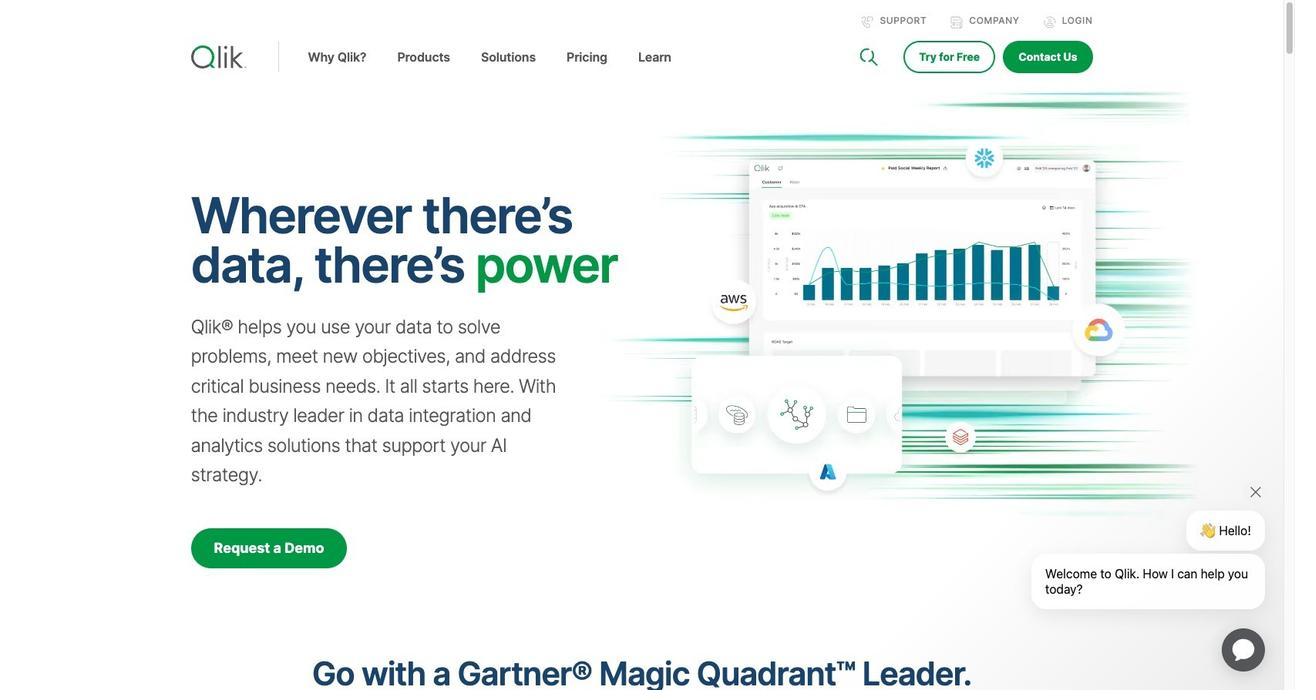 Task type: describe. For each thing, give the bounding box(es) containing it.
support image
[[862, 16, 874, 29]]

login image
[[1044, 16, 1056, 29]]

company image
[[951, 16, 963, 29]]



Task type: locate. For each thing, give the bounding box(es) containing it.
qlik image
[[191, 45, 246, 69]]

application
[[1204, 611, 1284, 691]]



